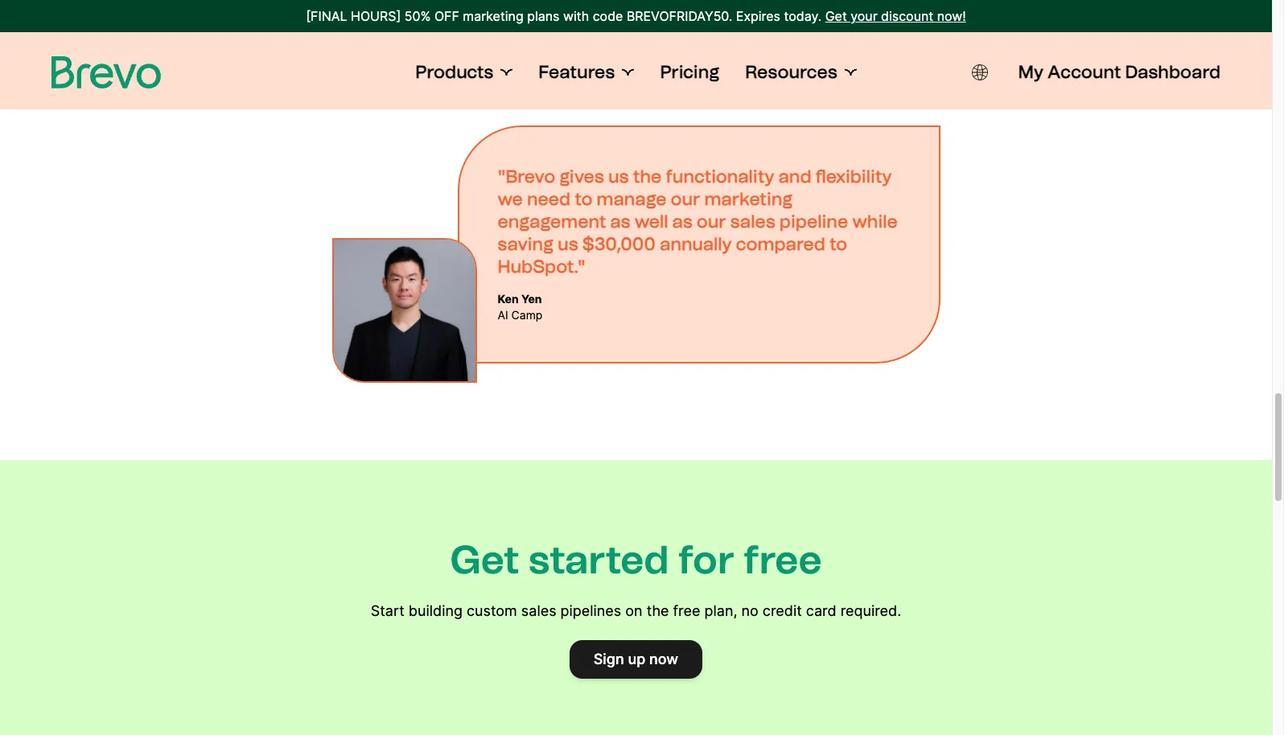 Task type: describe. For each thing, give the bounding box(es) containing it.
sign up now button
[[570, 641, 703, 679]]

marketing inside "brevo gives us the functionality and flexibility we need to manage our marketing engagement as well as our sales pipeline while saving us $30,000 annually compared to hubspot."
[[705, 188, 793, 210]]

resources link
[[746, 61, 857, 84]]

ken yen ai camp
[[498, 292, 543, 322]]

testimonial image
[[332, 238, 477, 383]]

gives
[[560, 166, 604, 188]]

custom
[[467, 603, 517, 620]]

off
[[435, 8, 460, 24]]

no
[[742, 603, 759, 620]]

camp
[[512, 308, 543, 322]]

0 horizontal spatial free
[[673, 603, 701, 620]]

1 horizontal spatial free
[[744, 537, 822, 584]]

sales inside "brevo gives us the functionality and flexibility we need to manage our marketing engagement as well as our sales pipeline while saving us $30,000 annually compared to hubspot."
[[731, 211, 776, 233]]

started
[[529, 537, 669, 584]]

products
[[416, 61, 494, 83]]

ai
[[498, 308, 509, 322]]

"brevo
[[498, 166, 556, 188]]

brevo image
[[52, 56, 161, 89]]

plan,
[[705, 603, 738, 620]]

well
[[635, 211, 669, 233]]

annually
[[660, 233, 732, 255]]

0 horizontal spatial marketing
[[463, 8, 524, 24]]

0 horizontal spatial get
[[450, 537, 520, 584]]

0 vertical spatial us
[[609, 166, 629, 188]]

pricing
[[660, 61, 720, 83]]

with
[[563, 8, 589, 24]]

0 vertical spatial our
[[671, 188, 701, 210]]

1 vertical spatial the
[[647, 603, 669, 620]]

start building custom sales pipelines on the free plan, no credit card required.
[[371, 603, 902, 620]]

expires
[[736, 8, 781, 24]]

[final
[[306, 8, 347, 24]]

features
[[539, 61, 615, 83]]

flexibility
[[816, 166, 892, 188]]

today.
[[784, 8, 822, 24]]

1 vertical spatial sales
[[522, 603, 557, 620]]

[final hours] 50% off marketing plans with code brevofriday50. expires today. get your discount now!
[[306, 8, 967, 24]]

hubspot."
[[498, 256, 586, 278]]

we
[[498, 188, 523, 210]]

discount
[[882, 8, 934, 24]]

code
[[593, 8, 623, 24]]



Task type: vqa. For each thing, say whether or not it's contained in the screenshot.
bottom sales
yes



Task type: locate. For each thing, give the bounding box(es) containing it.
plans
[[527, 8, 560, 24]]

1 vertical spatial get
[[450, 537, 520, 584]]

sales up compared
[[731, 211, 776, 233]]

sales
[[731, 211, 776, 233], [522, 603, 557, 620]]

pricing link
[[660, 61, 720, 84]]

0 vertical spatial free
[[744, 537, 822, 584]]

to down pipeline
[[830, 233, 848, 255]]

the
[[633, 166, 662, 188], [647, 603, 669, 620]]

and
[[779, 166, 812, 188]]

get
[[826, 8, 847, 24], [450, 537, 520, 584]]

1 horizontal spatial get
[[826, 8, 847, 24]]

sign up now
[[594, 651, 679, 668]]

0 horizontal spatial as
[[611, 211, 631, 233]]

functionality
[[666, 166, 775, 188]]

get up custom
[[450, 537, 520, 584]]

0 vertical spatial to
[[575, 188, 593, 210]]

our up annually
[[697, 211, 727, 233]]

manage
[[597, 188, 667, 210]]

need
[[527, 188, 571, 210]]

50%
[[405, 8, 431, 24]]

get left your
[[826, 8, 847, 24]]

free up credit
[[744, 537, 822, 584]]

$30,000
[[583, 233, 656, 255]]

pipelines
[[561, 603, 622, 620]]

the inside "brevo gives us the functionality and flexibility we need to manage our marketing engagement as well as our sales pipeline while saving us $30,000 annually compared to hubspot."
[[633, 166, 662, 188]]

marketing
[[463, 8, 524, 24], [705, 188, 793, 210]]

your
[[851, 8, 878, 24]]

now!
[[938, 8, 967, 24]]

building
[[409, 603, 463, 620]]

1 horizontal spatial to
[[830, 233, 848, 255]]

saving
[[498, 233, 554, 255]]

free
[[744, 537, 822, 584], [673, 603, 701, 620]]

engagement
[[498, 211, 607, 233]]

start
[[371, 603, 405, 620]]

1 vertical spatial free
[[673, 603, 701, 620]]

marketing right off
[[463, 8, 524, 24]]

marketing down functionality
[[705, 188, 793, 210]]

2 as from the left
[[673, 211, 693, 233]]

now
[[650, 651, 679, 668]]

the right on
[[647, 603, 669, 620]]

pipeline
[[780, 211, 849, 233]]

while
[[853, 211, 898, 233]]

my account dashboard link
[[1019, 61, 1221, 84]]

features link
[[539, 61, 635, 84]]

dashboard
[[1126, 61, 1221, 83]]

to down gives
[[575, 188, 593, 210]]

on
[[626, 603, 643, 620]]

as up annually
[[673, 211, 693, 233]]

get your discount now! link
[[826, 6, 967, 26]]

the up manage
[[633, 166, 662, 188]]

1 vertical spatial to
[[830, 233, 848, 255]]

credit
[[763, 603, 802, 620]]

sales right custom
[[522, 603, 557, 620]]

ken
[[498, 292, 519, 306]]

1 vertical spatial us
[[558, 233, 579, 255]]

0 horizontal spatial to
[[575, 188, 593, 210]]

1 vertical spatial our
[[697, 211, 727, 233]]

1 horizontal spatial marketing
[[705, 188, 793, 210]]

us up manage
[[609, 166, 629, 188]]

1 horizontal spatial us
[[609, 166, 629, 188]]

resources
[[746, 61, 838, 83]]

for
[[679, 537, 735, 584]]

brevofriday50.
[[627, 8, 733, 24]]

us
[[609, 166, 629, 188], [558, 233, 579, 255]]

card
[[806, 603, 837, 620]]

hours]
[[351, 8, 401, 24]]

account
[[1048, 61, 1122, 83]]

up
[[628, 651, 646, 668]]

0 horizontal spatial us
[[558, 233, 579, 255]]

compared
[[736, 233, 826, 255]]

as up $30,000
[[611, 211, 631, 233]]

0 vertical spatial sales
[[731, 211, 776, 233]]

our
[[671, 188, 701, 210], [697, 211, 727, 233]]

sign
[[594, 651, 624, 668]]

yen
[[522, 292, 542, 306]]

my account dashboard
[[1019, 61, 1221, 83]]

1 horizontal spatial sales
[[731, 211, 776, 233]]

as
[[611, 211, 631, 233], [673, 211, 693, 233]]

"brevo gives us the functionality and flexibility we need to manage our marketing engagement as well as our sales pipeline while saving us $30,000 annually compared to hubspot."
[[498, 166, 898, 278]]

0 vertical spatial the
[[633, 166, 662, 188]]

our down functionality
[[671, 188, 701, 210]]

0 vertical spatial marketing
[[463, 8, 524, 24]]

get started for free
[[450, 537, 822, 584]]

button image
[[972, 64, 988, 81]]

my
[[1019, 61, 1044, 83]]

to
[[575, 188, 593, 210], [830, 233, 848, 255]]

products link
[[416, 61, 513, 84]]

1 horizontal spatial as
[[673, 211, 693, 233]]

required.
[[841, 603, 902, 620]]

1 vertical spatial marketing
[[705, 188, 793, 210]]

us down the engagement
[[558, 233, 579, 255]]

free left 'plan,'
[[673, 603, 701, 620]]

0 horizontal spatial sales
[[522, 603, 557, 620]]

1 as from the left
[[611, 211, 631, 233]]

0 vertical spatial get
[[826, 8, 847, 24]]



